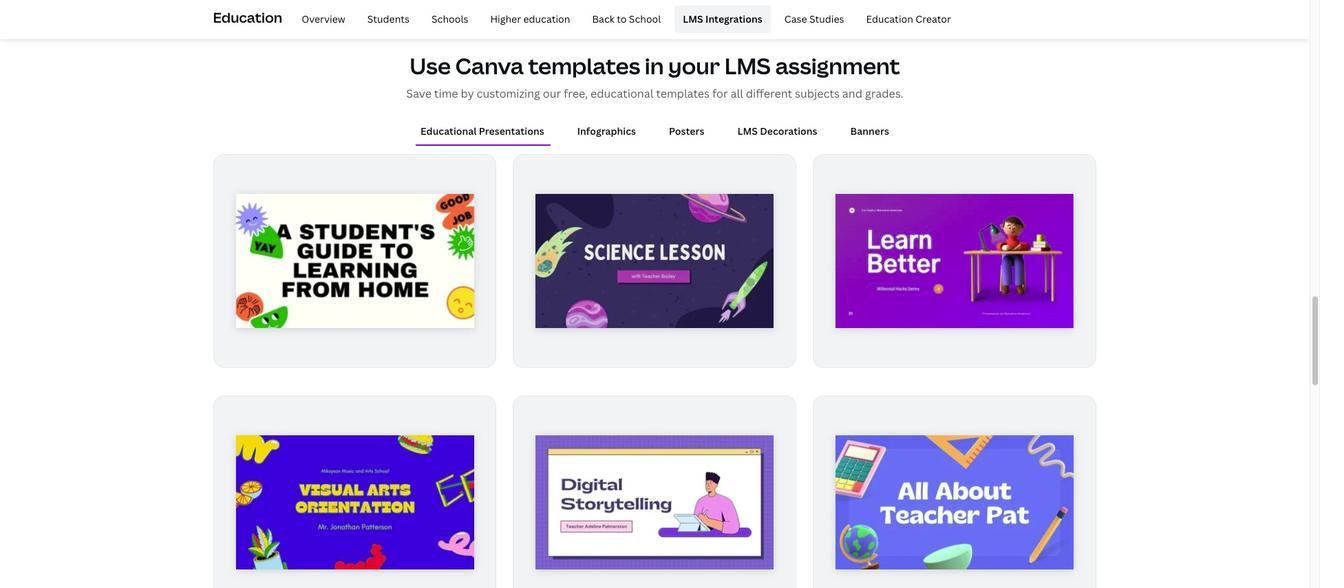 Task type: describe. For each thing, give the bounding box(es) containing it.
decorations
[[760, 125, 817, 138]]

students link
[[359, 6, 418, 33]]

education creator link
[[858, 6, 960, 33]]

by
[[461, 86, 474, 101]]

back to school link
[[584, 6, 669, 33]]

case studies link
[[776, 6, 853, 33]]

use
[[410, 51, 451, 81]]

educational
[[591, 86, 653, 101]]

case
[[785, 12, 807, 25]]

education for education
[[213, 8, 282, 27]]

education creator
[[866, 12, 951, 25]]

customizing
[[477, 86, 540, 101]]

all
[[731, 86, 743, 101]]

lms integrations
[[683, 12, 763, 25]]

1 vertical spatial templates
[[656, 86, 710, 101]]

banners
[[850, 125, 889, 138]]

your
[[668, 51, 720, 81]]

time
[[434, 86, 458, 101]]

back
[[592, 12, 615, 25]]

and
[[842, 86, 863, 101]]

education
[[523, 12, 570, 25]]

banners button
[[845, 118, 895, 145]]

integrations
[[706, 12, 763, 25]]

purple space race science lesson education presentation image
[[536, 194, 774, 329]]

assignment
[[775, 51, 900, 81]]



Task type: locate. For each thing, give the bounding box(es) containing it.
subjects
[[795, 86, 840, 101]]

lms up all
[[725, 51, 771, 81]]

lms inside lms decorations "button"
[[738, 125, 758, 138]]

about me blank education presentation in blue pink white 3d style image
[[836, 435, 1074, 570]]

infographics button
[[572, 118, 642, 145]]

lms
[[683, 12, 703, 25], [725, 51, 771, 81], [738, 125, 758, 138]]

save
[[406, 86, 432, 101]]

free,
[[564, 86, 588, 101]]

creator
[[916, 12, 951, 25]]

studies
[[809, 12, 844, 25]]

educational presentations button
[[415, 118, 550, 145]]

grades.
[[865, 86, 904, 101]]

lms inside lms integrations link
[[683, 12, 703, 25]]

back to school
[[592, 12, 661, 25]]

in
[[645, 51, 664, 81]]

templates down your
[[656, 86, 710, 101]]

canva
[[455, 51, 524, 81]]

education
[[213, 8, 282, 27], [866, 12, 913, 25]]

0 horizontal spatial education
[[213, 8, 282, 27]]

schools
[[432, 12, 468, 25]]

lms inside use canva templates in your lms assignment save time by customizing our free, educational templates for all different subjects and grades.
[[725, 51, 771, 81]]

to
[[617, 12, 627, 25]]

colorful psychedelic modern retro visual arts class orientation education presentation image
[[236, 435, 474, 570]]

infographics
[[577, 125, 636, 138]]

for
[[712, 86, 728, 101]]

overview link
[[293, 6, 354, 33]]

posters
[[669, 125, 704, 138]]

1 vertical spatial lms
[[725, 51, 771, 81]]

menu bar containing overview
[[288, 6, 960, 33]]

0 vertical spatial templates
[[528, 51, 640, 81]]

2 vertical spatial lms
[[738, 125, 758, 138]]

fun purple illustrated 3d humans education keynote presentation image
[[836, 194, 1074, 329]]

purple pink and blue lined digital storytelling media arts presentation image
[[536, 435, 774, 570]]

colorful modern stickers remote learning events and special interest presentation image
[[236, 194, 474, 329]]

lms decorations
[[738, 125, 817, 138]]

posters button
[[664, 118, 710, 145]]

case studies
[[785, 12, 844, 25]]

higher
[[490, 12, 521, 25]]

higher education
[[490, 12, 570, 25]]

schools link
[[423, 6, 477, 33]]

templates
[[528, 51, 640, 81], [656, 86, 710, 101]]

lms down all
[[738, 125, 758, 138]]

lms for lms integrations
[[683, 12, 703, 25]]

templates up free, on the top left of page
[[528, 51, 640, 81]]

school
[[629, 12, 661, 25]]

0 vertical spatial lms
[[683, 12, 703, 25]]

educational
[[421, 125, 477, 138]]

overview
[[302, 12, 345, 25]]

our
[[543, 86, 561, 101]]

presentations
[[479, 125, 544, 138]]

lms decorations button
[[732, 118, 823, 145]]

0 horizontal spatial templates
[[528, 51, 640, 81]]

1 horizontal spatial templates
[[656, 86, 710, 101]]

lms for lms decorations
[[738, 125, 758, 138]]

students
[[367, 12, 410, 25]]

menu bar
[[288, 6, 960, 33]]

educational presentations
[[421, 125, 544, 138]]

higher education link
[[482, 6, 579, 33]]

1 horizontal spatial education
[[866, 12, 913, 25]]

lms left integrations
[[683, 12, 703, 25]]

different
[[746, 86, 792, 101]]

education for education creator
[[866, 12, 913, 25]]

banner image
[[750, 0, 1097, 18]]

lms integrations link
[[675, 6, 771, 33]]

use canva templates in your lms assignment save time by customizing our free, educational templates for all different subjects and grades.
[[406, 51, 904, 101]]



Task type: vqa. For each thing, say whether or not it's contained in the screenshot.
YOU
no



